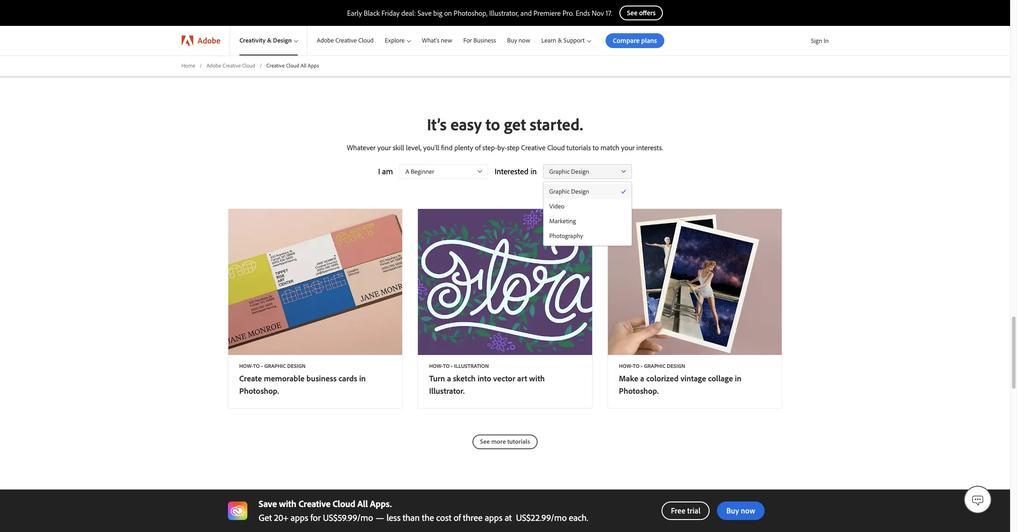 Task type: locate. For each thing, give the bounding box(es) containing it.
1 horizontal spatial &
[[558, 36, 562, 44]]

us$59.99 per month per license element
[[323, 512, 373, 524]]

0 horizontal spatial adobe creative cloud link
[[207, 62, 255, 70]]

get
[[504, 114, 526, 134]]

/mo
[[357, 512, 373, 524], [551, 512, 567, 524]]

graphic inside how-to • graphic design create memorable business cards in photoshop.
[[264, 362, 286, 369]]

with right art
[[529, 373, 545, 384]]

3 • from the left
[[641, 362, 643, 369]]

to inside how-to • graphic design create memorable business cards in photoshop.
[[253, 362, 260, 369]]

1 • from the left
[[261, 362, 263, 369]]

0 horizontal spatial /mo
[[357, 512, 373, 524]]

0 horizontal spatial how-
[[239, 362, 253, 369]]

a beginner
[[406, 167, 434, 176]]

photoshop. down the make
[[619, 386, 659, 396]]

adobe
[[198, 35, 221, 46], [317, 36, 334, 44], [207, 62, 221, 69]]

design up "colorized"
[[667, 362, 685, 369]]

1 horizontal spatial all
[[358, 498, 368, 510]]

deal:
[[401, 8, 416, 18]]

1 graphic design from the top
[[549, 167, 589, 176]]

design down the graphic design popup button
[[571, 187, 589, 196]]

trial
[[688, 506, 701, 515]]

0 horizontal spatial in
[[359, 373, 366, 384]]

& right learn
[[558, 36, 562, 44]]

1 . from the left
[[346, 512, 348, 524]]

1 vertical spatial now
[[741, 506, 756, 515]]

0 horizontal spatial photoshop.
[[239, 386, 279, 396]]

1 horizontal spatial buy now
[[727, 506, 756, 515]]

0 horizontal spatial &
[[267, 36, 272, 44]]

1 horizontal spatial us$
[[516, 512, 531, 524]]

in inside how-to • graphic design make a colorized vintage collage in photoshop.
[[735, 373, 742, 384]]

0 horizontal spatial with
[[279, 498, 296, 510]]

1 vertical spatial adobe creative cloud
[[207, 62, 255, 69]]

to for turn a sketch into vector art with illustrator.
[[443, 362, 450, 369]]

photoshop.
[[239, 386, 279, 396], [619, 386, 659, 396]]

2 • from the left
[[451, 362, 453, 369]]

creative up for
[[299, 498, 331, 510]]

with inside how-to • illustration turn a sketch into vector art with illustrator.
[[529, 373, 545, 384]]

i
[[378, 166, 380, 177]]

1 horizontal spatial save
[[418, 8, 432, 18]]

adobe creative cloud link down early
[[308, 26, 379, 55]]

big
[[433, 8, 443, 18]]

how- inside how-to • graphic design make a colorized vintage collage in photoshop.
[[619, 362, 633, 369]]

graphic
[[549, 167, 570, 176], [549, 187, 570, 196], [264, 362, 286, 369], [644, 362, 666, 369]]

1 horizontal spatial a
[[640, 373, 645, 384]]

cloud down black
[[358, 36, 374, 44]]

1 horizontal spatial /mo
[[551, 512, 567, 524]]

1 horizontal spatial of
[[475, 143, 481, 152]]

/mo left —
[[357, 512, 373, 524]]

am
[[382, 166, 393, 177]]

than
[[403, 512, 420, 524]]

1 horizontal spatial .
[[540, 512, 542, 524]]

1 apps from the left
[[291, 512, 308, 524]]

of right cost
[[454, 512, 461, 524]]

0 vertical spatial graphic design
[[549, 167, 589, 176]]

tutorials
[[567, 143, 591, 152], [508, 437, 530, 446]]

1 horizontal spatial tutorials
[[567, 143, 591, 152]]

to left match
[[593, 143, 599, 152]]

1 how- from the left
[[239, 362, 253, 369]]

cloud up 59
[[333, 498, 355, 510]]

us$22.99 per month per license element
[[516, 512, 567, 524]]

1 horizontal spatial buy
[[727, 506, 739, 515]]

1 horizontal spatial 99
[[542, 512, 551, 524]]

your left 'skill'
[[378, 143, 391, 152]]

see
[[480, 437, 490, 446]]

a inside how-to • illustration turn a sketch into vector art with illustrator.
[[447, 373, 451, 384]]

creative down creativity & design dropdown button
[[267, 62, 285, 69]]

2 & from the left
[[558, 36, 562, 44]]

&
[[267, 36, 272, 44], [558, 36, 562, 44]]

us$
[[323, 512, 338, 524], [516, 512, 531, 524]]

in right cards
[[359, 373, 366, 384]]

1 vertical spatial of
[[454, 512, 461, 524]]

to
[[486, 114, 500, 134], [593, 143, 599, 152], [253, 362, 260, 369], [443, 362, 450, 369], [633, 362, 640, 369]]

buy for bottom buy now link
[[727, 506, 739, 515]]

• inside how-to • graphic design make a colorized vintage collage in photoshop.
[[641, 362, 643, 369]]

cost
[[436, 512, 452, 524]]

1 horizontal spatial •
[[451, 362, 453, 369]]

& right creativity
[[267, 36, 272, 44]]

design up graphic design list box
[[571, 167, 589, 176]]

apps left at
[[485, 512, 503, 524]]

make
[[619, 373, 639, 384]]

adobe creative cloud link
[[308, 26, 379, 55], [207, 62, 255, 70]]

2 apps from the left
[[485, 512, 503, 524]]

1 & from the left
[[267, 36, 272, 44]]

of left step-
[[475, 143, 481, 152]]

illustrator.
[[429, 386, 465, 396]]

new
[[441, 36, 452, 44]]

0 horizontal spatial of
[[454, 512, 461, 524]]

create
[[239, 373, 262, 384]]

to inside how-to • illustration turn a sketch into vector art with illustrator.
[[443, 362, 450, 369]]

a right "turn"
[[447, 373, 451, 384]]

all
[[301, 62, 307, 69], [358, 498, 368, 510]]

for business
[[464, 36, 496, 44]]

• inside how-to • illustration turn a sketch into vector art with illustrator.
[[451, 362, 453, 369]]

us$ right at
[[516, 512, 531, 524]]

0 vertical spatial adobe creative cloud
[[317, 36, 374, 44]]

to up the make
[[633, 362, 640, 369]]

how-
[[239, 362, 253, 369], [429, 362, 443, 369], [619, 362, 633, 369]]

& inside dropdown button
[[558, 36, 562, 44]]

0 vertical spatial with
[[529, 373, 545, 384]]

2 photoshop. from the left
[[619, 386, 659, 396]]

1 vertical spatial all
[[358, 498, 368, 510]]

friday
[[382, 8, 400, 18]]

graphic design button
[[543, 164, 632, 179]]

your right match
[[621, 143, 635, 152]]

design inside list box
[[571, 187, 589, 196]]

of inside save with creative cloud all apps. get 20+ apps for us$ 59 . 99 /mo — less than the cost of three apps at us$ 22 . 99 /mo each.
[[454, 512, 461, 524]]

save inside save with creative cloud all apps. get 20+ apps for us$ 59 . 99 /mo — less than the cost of three apps at us$ 22 . 99 /mo each.
[[259, 498, 277, 510]]

how- for create memorable business cards in photoshop.
[[239, 362, 253, 369]]

design up memorable
[[287, 362, 306, 369]]

graphic design
[[549, 167, 589, 176], [549, 187, 589, 196]]

adobe creative cloud down creativity
[[207, 62, 255, 69]]

1 vertical spatial adobe creative cloud link
[[207, 62, 255, 70]]

with up 20+
[[279, 498, 296, 510]]

us$ right for
[[323, 512, 338, 524]]

2 horizontal spatial •
[[641, 362, 643, 369]]

• inside how-to • graphic design create memorable business cards in photoshop.
[[261, 362, 263, 369]]

black
[[364, 8, 380, 18]]

all left apps
[[301, 62, 307, 69]]

how- for turn a sketch into vector art with illustrator.
[[429, 362, 443, 369]]

1 horizontal spatial adobe creative cloud
[[317, 36, 374, 44]]

adobe left creativity
[[198, 35, 221, 46]]

0 horizontal spatial your
[[378, 143, 391, 152]]

0 horizontal spatial 99
[[348, 512, 357, 524]]

creativity
[[240, 36, 266, 44]]

how- up the make
[[619, 362, 633, 369]]

design
[[273, 36, 292, 44], [571, 167, 589, 176], [571, 187, 589, 196], [287, 362, 306, 369], [667, 362, 685, 369]]

.
[[346, 512, 348, 524], [540, 512, 542, 524]]

2 . from the left
[[540, 512, 542, 524]]

1 horizontal spatial your
[[621, 143, 635, 152]]

photoshop. down create
[[239, 386, 279, 396]]

save left big
[[418, 8, 432, 18]]

0 horizontal spatial us$
[[323, 512, 338, 524]]

99
[[348, 512, 357, 524], [542, 512, 551, 524]]

to left the get
[[486, 114, 500, 134]]

creative right 'step'
[[521, 143, 546, 152]]

1 /mo from the left
[[357, 512, 373, 524]]

1 horizontal spatial apps
[[485, 512, 503, 524]]

0 horizontal spatial buy now link
[[502, 26, 536, 55]]

design up creative cloud all apps at the top of the page
[[273, 36, 292, 44]]

with
[[529, 373, 545, 384], [279, 498, 296, 510]]

a right the make
[[640, 373, 645, 384]]

tutorials right more
[[508, 437, 530, 446]]

0 vertical spatial now
[[519, 36, 530, 44]]

& inside dropdown button
[[267, 36, 272, 44]]

0 vertical spatial buy
[[507, 36, 517, 44]]

to up create
[[253, 362, 260, 369]]

0 vertical spatial of
[[475, 143, 481, 152]]

save
[[418, 8, 432, 18], [259, 498, 277, 510]]

. right at
[[540, 512, 542, 524]]

0 horizontal spatial a
[[447, 373, 451, 384]]

1 vertical spatial save
[[259, 498, 277, 510]]

support
[[564, 36, 585, 44]]

graphic design inside graphic design list box
[[549, 187, 589, 196]]

each.
[[569, 512, 588, 524]]

• for memorable
[[261, 362, 263, 369]]

1 a from the left
[[447, 373, 451, 384]]

art
[[517, 373, 527, 384]]

99 right 22
[[542, 512, 551, 524]]

how- for make a colorized vintage collage in photoshop.
[[619, 362, 633, 369]]

apps left for
[[291, 512, 308, 524]]

2 horizontal spatial how-
[[619, 362, 633, 369]]

in right collage
[[735, 373, 742, 384]]

in right interested
[[531, 166, 537, 177]]

save up get
[[259, 498, 277, 510]]

how-to • illustration turn a sketch into vector art with illustrator.
[[429, 362, 545, 396]]

2 your from the left
[[621, 143, 635, 152]]

2 how- from the left
[[429, 362, 443, 369]]

1 horizontal spatial photoshop.
[[619, 386, 659, 396]]

skill
[[393, 143, 404, 152]]

it's easy to get started.
[[427, 114, 583, 134]]

1 vertical spatial graphic design
[[549, 187, 589, 196]]

1 vertical spatial tutorials
[[508, 437, 530, 446]]

. right for
[[346, 512, 348, 524]]

save with creative cloud all apps. get 20+ apps for us$ 59 . 99 /mo — less than the cost of three apps at us$ 22 . 99 /mo each.
[[259, 498, 588, 524]]

1 vertical spatial with
[[279, 498, 296, 510]]

your
[[378, 143, 391, 152], [621, 143, 635, 152]]

1 horizontal spatial with
[[529, 373, 545, 384]]

99 right 59
[[348, 512, 357, 524]]

a
[[447, 373, 451, 384], [640, 373, 645, 384]]

1 horizontal spatial buy now link
[[717, 502, 765, 520]]

creative down early
[[336, 36, 357, 44]]

cloud down started.
[[548, 143, 565, 152]]

buy right "business"
[[507, 36, 517, 44]]

creative down creativity
[[223, 62, 241, 69]]

2 a from the left
[[640, 373, 645, 384]]

adobe creative cloud link down creativity
[[207, 62, 255, 70]]

0 horizontal spatial buy
[[507, 36, 517, 44]]

1 horizontal spatial now
[[741, 506, 756, 515]]

collage
[[708, 373, 733, 384]]

how- inside how-to • illustration turn a sketch into vector art with illustrator.
[[429, 362, 443, 369]]

all left apps.
[[358, 498, 368, 510]]

• for a
[[641, 362, 643, 369]]

how- up "turn"
[[429, 362, 443, 369]]

in
[[531, 166, 537, 177], [359, 373, 366, 384], [735, 373, 742, 384]]

1 photoshop. from the left
[[239, 386, 279, 396]]

see more tutorials link
[[473, 435, 538, 449]]

three
[[463, 512, 483, 524]]

how- up create
[[239, 362, 253, 369]]

home link
[[182, 62, 195, 70]]

3 how- from the left
[[619, 362, 633, 369]]

1 us$ from the left
[[323, 512, 338, 524]]

now for the top buy now link
[[519, 36, 530, 44]]

2 graphic design from the top
[[549, 187, 589, 196]]

0 horizontal spatial apps
[[291, 512, 308, 524]]

now for bottom buy now link
[[741, 506, 756, 515]]

how-to • graphic design make a colorized vintage collage in photoshop.
[[619, 362, 742, 396]]

apps
[[291, 512, 308, 524], [485, 512, 503, 524]]

2 horizontal spatial in
[[735, 373, 742, 384]]

0 vertical spatial all
[[301, 62, 307, 69]]

tutorials up the graphic design popup button
[[567, 143, 591, 152]]

/mo left "each."
[[551, 512, 567, 524]]

• for sketch
[[451, 362, 453, 369]]

•
[[261, 362, 263, 369], [451, 362, 453, 369], [641, 362, 643, 369]]

adobe creative cloud down early
[[317, 36, 374, 44]]

buy right trial
[[727, 506, 739, 515]]

for
[[311, 512, 321, 524]]

graphic design inside popup button
[[549, 167, 589, 176]]

0 vertical spatial buy now
[[507, 36, 530, 44]]

1 horizontal spatial how-
[[429, 362, 443, 369]]

for
[[464, 36, 472, 44]]

to inside how-to • graphic design make a colorized vintage collage in photoshop.
[[633, 362, 640, 369]]

0 vertical spatial adobe creative cloud link
[[308, 26, 379, 55]]

illustration
[[454, 362, 489, 369]]

0 horizontal spatial .
[[346, 512, 348, 524]]

0 horizontal spatial adobe creative cloud
[[207, 62, 255, 69]]

how- inside how-to • graphic design create memorable business cards in photoshop.
[[239, 362, 253, 369]]

all inside save with creative cloud all apps. get 20+ apps for us$ 59 . 99 /mo — less than the cost of three apps at us$ 22 . 99 /mo each.
[[358, 498, 368, 510]]

free trial link
[[662, 502, 710, 520]]

1 vertical spatial buy
[[727, 506, 739, 515]]

0 horizontal spatial save
[[259, 498, 277, 510]]

to up "turn"
[[443, 362, 450, 369]]

0 horizontal spatial now
[[519, 36, 530, 44]]

0 horizontal spatial •
[[261, 362, 263, 369]]

2 /mo from the left
[[551, 512, 567, 524]]

buy now link
[[502, 26, 536, 55], [717, 502, 765, 520]]



Task type: vqa. For each thing, say whether or not it's contained in the screenshot.
left OF
yes



Task type: describe. For each thing, give the bounding box(es) containing it.
interested
[[495, 166, 529, 177]]

business
[[307, 373, 337, 384]]

graphic inside how-to • graphic design make a colorized vintage collage in photoshop.
[[644, 362, 666, 369]]

easy
[[451, 114, 482, 134]]

i am
[[378, 166, 393, 177]]

what's
[[422, 36, 440, 44]]

in
[[824, 37, 829, 45]]

at
[[505, 512, 512, 524]]

1 horizontal spatial adobe creative cloud link
[[308, 26, 379, 55]]

sign in button
[[809, 33, 831, 49]]

by-
[[497, 143, 507, 152]]

photoshop. inside how-to • graphic design make a colorized vintage collage in photoshop.
[[619, 386, 659, 396]]

cloud left apps
[[286, 62, 299, 69]]

more
[[491, 437, 506, 446]]

to for create memorable business cards in photoshop.
[[253, 362, 260, 369]]

adobe right "home"
[[207, 62, 221, 69]]

0 horizontal spatial all
[[301, 62, 307, 69]]

1 your from the left
[[378, 143, 391, 152]]

explore
[[385, 36, 405, 44]]

pro.
[[563, 8, 574, 18]]

match
[[601, 143, 620, 152]]

step-
[[483, 143, 497, 152]]

buy for the top buy now link
[[507, 36, 517, 44]]

a inside how-to • graphic design make a colorized vintage collage in photoshop.
[[640, 373, 645, 384]]

interests.
[[637, 143, 664, 152]]

2 99 from the left
[[542, 512, 551, 524]]

nov
[[592, 8, 604, 18]]

level,
[[406, 143, 422, 152]]

sign in
[[811, 37, 829, 45]]

apps
[[308, 62, 319, 69]]

& for creativity
[[267, 36, 272, 44]]

adobe link
[[172, 26, 230, 55]]

1 vertical spatial buy now link
[[717, 502, 765, 520]]

creativity & design button
[[230, 26, 307, 55]]

—
[[375, 512, 385, 524]]

on
[[444, 8, 452, 18]]

turn
[[429, 373, 445, 384]]

colorized
[[646, 373, 679, 384]]

free trial
[[671, 506, 701, 515]]

& for learn
[[558, 36, 562, 44]]

how-to • graphic design create memorable business cards in photoshop.
[[239, 362, 366, 396]]

creative inside save with creative cloud all apps. get 20+ apps for us$ 59 . 99 /mo — less than the cost of three apps at us$ 22 . 99 /mo each.
[[299, 498, 331, 510]]

interested in
[[495, 166, 537, 177]]

59
[[338, 512, 346, 524]]

learn & support
[[542, 36, 585, 44]]

graphic design list box
[[544, 184, 632, 244]]

graphic design for graphic design list box
[[549, 187, 589, 196]]

whatever your skill level, you'll find plenty of step-by-step creative cloud tutorials to match your interests.
[[347, 143, 664, 152]]

the
[[422, 512, 434, 524]]

1 99 from the left
[[348, 512, 357, 524]]

apps.
[[370, 498, 392, 510]]

in inside how-to • graphic design create memorable business cards in photoshop.
[[359, 373, 366, 384]]

graphic inside popup button
[[549, 167, 570, 176]]

early black friday deal: save big on photoshop, illustrator, and premiere pro. ends nov 17.
[[347, 8, 612, 18]]

marketing
[[549, 217, 576, 225]]

photography
[[549, 232, 583, 240]]

to for make a colorized vintage collage in photoshop.
[[633, 362, 640, 369]]

sketch
[[453, 373, 476, 384]]

graphic design for the graphic design popup button
[[549, 167, 589, 176]]

creative cloud all apps
[[267, 62, 319, 69]]

1 horizontal spatial in
[[531, 166, 537, 177]]

vector
[[493, 373, 515, 384]]

explore button
[[379, 26, 416, 55]]

0 vertical spatial save
[[418, 8, 432, 18]]

0 horizontal spatial tutorials
[[508, 437, 530, 446]]

cloud inside save with creative cloud all apps. get 20+ apps for us$ 59 . 99 /mo — less than the cost of three apps at us$ 22 . 99 /mo each.
[[333, 498, 355, 510]]

started.
[[530, 114, 583, 134]]

learn
[[542, 36, 556, 44]]

0 vertical spatial buy now link
[[502, 26, 536, 55]]

early
[[347, 8, 362, 18]]

free
[[671, 506, 686, 515]]

learn & support button
[[536, 26, 597, 55]]

cards
[[339, 373, 357, 384]]

for business link
[[458, 26, 502, 55]]

design inside dropdown button
[[273, 36, 292, 44]]

photoshop. inside how-to • graphic design create memorable business cards in photoshop.
[[239, 386, 279, 396]]

with inside save with creative cloud all apps. get 20+ apps for us$ 59 . 99 /mo — less than the cost of three apps at us$ 22 . 99 /mo each.
[[279, 498, 296, 510]]

20+
[[274, 512, 289, 524]]

22
[[531, 512, 540, 524]]

video
[[549, 202, 565, 210]]

memorable
[[264, 373, 305, 384]]

find
[[441, 143, 453, 152]]

home
[[182, 62, 195, 69]]

substance 3d painter image
[[228, 502, 247, 520]]

and
[[521, 8, 532, 18]]

beginner
[[411, 167, 434, 176]]

vintage
[[681, 373, 706, 384]]

a beginner button
[[400, 164, 488, 179]]

see more tutorials
[[480, 437, 530, 446]]

cloud down creativity
[[242, 62, 255, 69]]

adobe up apps
[[317, 36, 334, 44]]

17.
[[606, 8, 612, 18]]

design inside how-to • graphic design create memorable business cards in photoshop.
[[287, 362, 306, 369]]

plenty
[[454, 143, 473, 152]]

it's
[[427, 114, 447, 134]]

design inside popup button
[[571, 167, 589, 176]]

premiere
[[534, 8, 561, 18]]

business
[[474, 36, 496, 44]]

whatever
[[347, 143, 376, 152]]

step
[[507, 143, 520, 152]]

photoshop,
[[454, 8, 488, 18]]

design inside how-to • graphic design make a colorized vintage collage in photoshop.
[[667, 362, 685, 369]]

you'll
[[423, 143, 440, 152]]

graphic inside graphic design list box
[[549, 187, 570, 196]]

creativity & design
[[240, 36, 292, 44]]

0 vertical spatial tutorials
[[567, 143, 591, 152]]

0 horizontal spatial buy now
[[507, 36, 530, 44]]

what's new link
[[416, 26, 458, 55]]

a
[[406, 167, 409, 176]]

2 us$ from the left
[[516, 512, 531, 524]]

1 vertical spatial buy now
[[727, 506, 756, 515]]

into
[[478, 373, 491, 384]]



